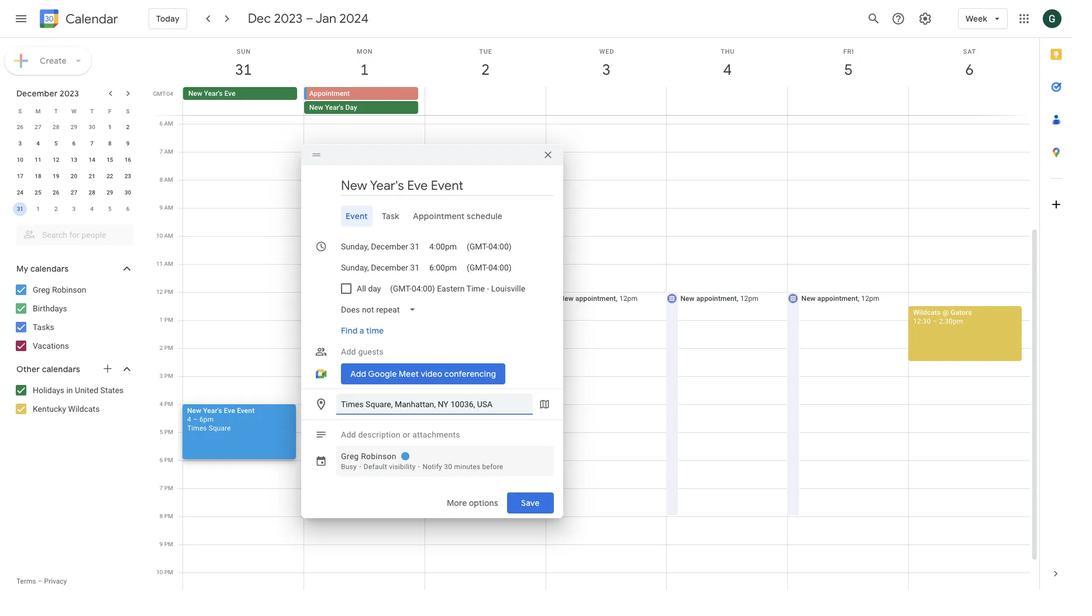 Task type: locate. For each thing, give the bounding box(es) containing it.
11
[[35, 157, 41, 163], [156, 261, 163, 267]]

0 horizontal spatial 28
[[53, 124, 59, 130]]

wed 3
[[599, 48, 614, 80]]

15
[[107, 157, 113, 163]]

row containing new year's eve
[[178, 87, 1039, 115]]

0 vertical spatial (gmt-
[[467, 242, 488, 251]]

Add title text field
[[341, 177, 554, 194]]

1 down 25 element
[[36, 206, 40, 212]]

1
[[360, 60, 368, 80], [108, 124, 112, 130], [36, 206, 40, 212], [160, 317, 163, 323]]

04:00) down the schedule
[[488, 242, 512, 251]]

pm for 1 pm
[[164, 317, 173, 323]]

8 for 8 am
[[159, 177, 163, 183]]

new year's eve button
[[183, 87, 297, 100]]

3 down wed
[[602, 60, 610, 80]]

year's for new year's eve
[[204, 89, 223, 98]]

31 down 24 element
[[17, 206, 23, 212]]

new appointment , 12pm
[[560, 295, 638, 303], [680, 295, 759, 303], [801, 295, 880, 303]]

18
[[35, 173, 41, 180]]

1 cell from the left
[[304, 87, 425, 115]]

0 horizontal spatial 31
[[17, 206, 23, 212]]

pm down 1 pm at the bottom of the page
[[164, 345, 173, 352]]

6 am from the top
[[164, 261, 173, 267]]

0 vertical spatial 30
[[89, 124, 95, 130]]

9 inside 'row'
[[126, 140, 130, 147]]

0 vertical spatial eve
[[224, 89, 236, 98]]

year's inside new year's eve event 4 – 6pm times square
[[203, 407, 222, 415]]

5 down fri
[[844, 60, 852, 80]]

2 down 1 pm at the bottom of the page
[[160, 345, 163, 352]]

– right 12:30
[[933, 318, 937, 326]]

pm for 6 pm
[[164, 457, 173, 464]]

0 horizontal spatial tab list
[[311, 206, 554, 227]]

week
[[966, 13, 987, 24]]

appointment inside appointment new year's day
[[309, 89, 350, 98]]

1 (gmt-04:00) from the top
[[467, 242, 512, 251]]

2 t from the left
[[90, 108, 94, 114]]

1 horizontal spatial ,
[[737, 295, 739, 303]]

pm up 2 pm
[[164, 317, 173, 323]]

8 inside 'row'
[[108, 140, 112, 147]]

new appointment button
[[303, 292, 417, 489]]

29 inside "element"
[[107, 190, 113, 196]]

2 down 'tue'
[[481, 60, 489, 80]]

row
[[178, 87, 1039, 115], [11, 103, 137, 119], [11, 119, 137, 136], [11, 136, 137, 152], [11, 152, 137, 168], [11, 168, 137, 185], [11, 185, 137, 201], [11, 201, 137, 218]]

6 for 6 pm
[[160, 457, 163, 464]]

10 down 9 pm
[[156, 570, 163, 576]]

pm down 6 pm
[[164, 485, 173, 492]]

10
[[17, 157, 23, 163], [156, 233, 163, 239], [156, 570, 163, 576]]

1 horizontal spatial 26
[[53, 190, 59, 196]]

25
[[35, 190, 41, 196]]

0 horizontal spatial event
[[237, 407, 255, 415]]

12 down 11 am
[[156, 289, 163, 295]]

0 horizontal spatial appointment
[[309, 89, 350, 98]]

3 12pm from the left
[[861, 295, 880, 303]]

1 horizontal spatial 29
[[107, 190, 113, 196]]

am down the 9 am
[[164, 233, 173, 239]]

0 vertical spatial calendars
[[30, 264, 69, 274]]

2 am from the top
[[164, 149, 173, 155]]

10 element
[[13, 153, 27, 167]]

(gmt- right day
[[390, 284, 412, 293]]

find
[[341, 325, 358, 336]]

1 horizontal spatial 31
[[234, 60, 251, 80]]

0 horizontal spatial s
[[18, 108, 22, 114]]

7 inside 'row'
[[90, 140, 94, 147]]

am
[[164, 120, 173, 127], [164, 149, 173, 155], [164, 177, 173, 183], [164, 205, 173, 211], [164, 233, 173, 239], [164, 261, 173, 267]]

row group containing 26
[[11, 119, 137, 218]]

add inside dropdown button
[[341, 347, 356, 356]]

event
[[346, 211, 368, 221], [237, 407, 255, 415]]

wildcats up 12:30
[[913, 309, 941, 317]]

(gmt- down the schedule
[[467, 242, 488, 251]]

2023 right dec
[[274, 11, 303, 27]]

3 link
[[593, 57, 620, 84]]

(gmt-04:00) button for start time text box
[[462, 236, 516, 257]]

fri 5
[[843, 48, 854, 80]]

am down 7 am
[[164, 177, 173, 183]]

2 horizontal spatial 12pm
[[861, 295, 880, 303]]

1 vertical spatial 27
[[71, 190, 77, 196]]

1 horizontal spatial greg
[[341, 452, 359, 461]]

7 for 7 am
[[159, 149, 163, 155]]

5 down 29 "element"
[[108, 206, 112, 212]]

5 inside the january 5 element
[[108, 206, 112, 212]]

1 pm from the top
[[164, 289, 173, 295]]

1 horizontal spatial s
[[126, 108, 130, 114]]

27 inside '27' element
[[71, 190, 77, 196]]

0 vertical spatial 8
[[108, 140, 112, 147]]

0 horizontal spatial wildcats
[[68, 405, 100, 414]]

12pm
[[619, 295, 638, 303], [740, 295, 759, 303], [861, 295, 880, 303]]

6 for 6 am
[[159, 120, 163, 127]]

2 horizontal spatial 30
[[444, 463, 452, 471]]

1 down mon
[[360, 60, 368, 80]]

6 up 7 am
[[159, 120, 163, 127]]

(gmt-04:00) eastern time - louisville
[[390, 284, 526, 293]]

11 down 10 am
[[156, 261, 163, 267]]

0 horizontal spatial 30
[[89, 124, 95, 130]]

(gmt-
[[467, 242, 488, 251], [467, 263, 488, 272], [390, 284, 412, 293]]

row containing 3
[[11, 136, 137, 152]]

row up november 29 element
[[11, 103, 137, 119]]

0 horizontal spatial new appointment , 12pm
[[560, 295, 638, 303]]

am down 6 am
[[164, 149, 173, 155]]

mon 1
[[357, 48, 373, 80]]

calendars inside "dropdown button"
[[42, 364, 80, 375]]

6 for january 6 'element' in the left of the page
[[126, 206, 130, 212]]

0 vertical spatial add
[[341, 347, 356, 356]]

year's up 6pm
[[203, 407, 222, 415]]

11 inside 'element'
[[35, 157, 41, 163]]

31 down sun
[[234, 60, 251, 80]]

3 down '27' element at the left of the page
[[72, 206, 76, 212]]

4 appointment from the left
[[817, 295, 858, 303]]

year's for new year's eve event 4 – 6pm times square
[[203, 407, 222, 415]]

28
[[53, 124, 59, 130], [89, 190, 95, 196]]

robinson down my calendars dropdown button
[[52, 285, 86, 295]]

calendars inside dropdown button
[[30, 264, 69, 274]]

2
[[481, 60, 489, 80], [126, 124, 130, 130], [54, 206, 58, 212], [160, 345, 163, 352]]

row group
[[11, 119, 137, 218]]

year's right 04 at the left top of page
[[204, 89, 223, 98]]

wildcats down the united
[[68, 405, 100, 414]]

7 up 8 am
[[159, 149, 163, 155]]

9 up 10 am
[[159, 205, 163, 211]]

january 4 element
[[85, 202, 99, 216]]

26 inside november 26 'element'
[[17, 124, 23, 130]]

30 right november 29 element
[[89, 124, 95, 130]]

6 cell from the left
[[909, 87, 1029, 115]]

add down find
[[341, 347, 356, 356]]

dec 2023 – jan 2024
[[248, 11, 369, 27]]

year's left day
[[325, 104, 344, 112]]

greg up birthdays
[[33, 285, 50, 295]]

row containing 17
[[11, 168, 137, 185]]

november 28 element
[[49, 120, 63, 135]]

0 vertical spatial 7
[[90, 140, 94, 147]]

0 vertical spatial greg
[[33, 285, 50, 295]]

1 horizontal spatial 12
[[156, 289, 163, 295]]

17 element
[[13, 170, 27, 184]]

1 vertical spatial add
[[341, 430, 356, 440]]

settings menu image
[[918, 12, 932, 26]]

s
[[18, 108, 22, 114], [126, 108, 130, 114]]

cell down 4 link
[[667, 87, 788, 115]]

0 horizontal spatial 11
[[35, 157, 41, 163]]

november 27 element
[[31, 120, 45, 135]]

0 vertical spatial 26
[[17, 124, 23, 130]]

6 up 7 pm
[[160, 457, 163, 464]]

1 vertical spatial 26
[[53, 190, 59, 196]]

12 inside 'row'
[[53, 157, 59, 163]]

2 horizontal spatial new appointment , 12pm
[[801, 295, 880, 303]]

5 pm from the top
[[164, 401, 173, 408]]

1 vertical spatial 9
[[159, 205, 163, 211]]

terms link
[[16, 578, 36, 586]]

1 vertical spatial (gmt-04:00)
[[467, 263, 512, 272]]

26 left november 27 element
[[17, 124, 23, 130]]

2023 up w
[[60, 88, 79, 99]]

wildcats
[[913, 309, 941, 317], [68, 405, 100, 414]]

2 12pm from the left
[[740, 295, 759, 303]]

(gmt-04:00) button up -
[[462, 257, 516, 278]]

0 horizontal spatial 26
[[17, 124, 23, 130]]

january 5 element
[[103, 202, 117, 216]]

1 appointment from the left
[[333, 295, 374, 303]]

Start time text field
[[429, 240, 457, 254]]

2 vertical spatial 10
[[156, 570, 163, 576]]

row containing 31
[[11, 201, 137, 218]]

default visibility
[[364, 463, 416, 471]]

6 inside 'element'
[[126, 206, 130, 212]]

11 for 11
[[35, 157, 41, 163]]

0 vertical spatial 31
[[234, 60, 251, 80]]

0 vertical spatial 10
[[17, 157, 23, 163]]

1 horizontal spatial 11
[[156, 261, 163, 267]]

november 30 element
[[85, 120, 99, 135]]

event inside event button
[[346, 211, 368, 221]]

am for 11 am
[[164, 261, 173, 267]]

10 pm from the top
[[164, 542, 173, 548]]

1 pm
[[160, 317, 173, 323]]

january 2 element
[[49, 202, 63, 216]]

5 link
[[835, 57, 862, 84]]

calendars
[[30, 264, 69, 274], [42, 364, 80, 375]]

1 vertical spatial appointment
[[413, 211, 465, 221]]

0 horizontal spatial robinson
[[52, 285, 86, 295]]

0 vertical spatial event
[[346, 211, 368, 221]]

wildcats inside the 'wildcats @ gators 12:30 – 2:30pm'
[[913, 309, 941, 317]]

31 inside cell
[[17, 206, 23, 212]]

1 horizontal spatial 12pm
[[740, 295, 759, 303]]

1 vertical spatial wildcats
[[68, 405, 100, 414]]

30 inside november 30 element
[[89, 124, 95, 130]]

add guests button
[[336, 341, 554, 362]]

0 vertical spatial appointment
[[309, 89, 350, 98]]

0 vertical spatial 12
[[53, 157, 59, 163]]

12 up "19" in the top left of the page
[[53, 157, 59, 163]]

1 t from the left
[[54, 108, 58, 114]]

7 pm
[[160, 485, 173, 492]]

9 for 9 pm
[[160, 542, 163, 548]]

9 pm from the top
[[164, 514, 173, 520]]

cell down 1 link
[[304, 87, 425, 115]]

row up 20
[[11, 152, 137, 168]]

am down 8 am
[[164, 205, 173, 211]]

11 up 18
[[35, 157, 41, 163]]

am for 7 am
[[164, 149, 173, 155]]

1 horizontal spatial greg robinson
[[341, 452, 396, 461]]

2 appointment from the left
[[575, 295, 616, 303]]

add
[[341, 347, 356, 356], [341, 430, 356, 440]]

1 am from the top
[[164, 120, 173, 127]]

square
[[209, 425, 231, 433]]

0 horizontal spatial t
[[54, 108, 58, 114]]

grid containing 31
[[150, 38, 1039, 591]]

1 vertical spatial year's
[[325, 104, 344, 112]]

greg robinson inside my calendars list
[[33, 285, 86, 295]]

0 horizontal spatial 12pm
[[619, 295, 638, 303]]

9 up 10 pm on the bottom of the page
[[160, 542, 163, 548]]

2 vertical spatial (gmt-
[[390, 284, 412, 293]]

31
[[234, 60, 251, 80], [17, 206, 23, 212]]

5 cell from the left
[[788, 87, 909, 115]]

eve for new year's eve
[[224, 89, 236, 98]]

2 vertical spatial 30
[[444, 463, 452, 471]]

1 vertical spatial 11
[[156, 261, 163, 267]]

6 down sat
[[965, 60, 973, 80]]

1 horizontal spatial 28
[[89, 190, 95, 196]]

cell containing appointment
[[304, 87, 425, 115]]

2 (gmt-04:00) button from the top
[[462, 257, 516, 278]]

4 pm from the top
[[164, 373, 173, 380]]

19 element
[[49, 170, 63, 184]]

eve inside button
[[224, 89, 236, 98]]

pm down 2 pm
[[164, 373, 173, 380]]

28 for '28' element
[[89, 190, 95, 196]]

event inside new year's eve event 4 – 6pm times square
[[237, 407, 255, 415]]

11 pm from the top
[[164, 570, 173, 576]]

29 down 22 'element'
[[107, 190, 113, 196]]

pm for 12 pm
[[164, 289, 173, 295]]

grid
[[150, 38, 1039, 591]]

m
[[35, 108, 41, 114]]

12 for 12 pm
[[156, 289, 163, 295]]

4 am from the top
[[164, 205, 173, 211]]

27 inside november 27 element
[[35, 124, 41, 130]]

– up "times" at the bottom left
[[193, 416, 198, 424]]

2 down the '26' element
[[54, 206, 58, 212]]

1 horizontal spatial 2023
[[274, 11, 303, 27]]

1 vertical spatial 04:00)
[[488, 263, 512, 272]]

greg robinson up birthdays
[[33, 285, 86, 295]]

2023 for dec
[[274, 11, 303, 27]]

0 vertical spatial greg robinson
[[33, 285, 86, 295]]

(gmt- for start time text box
[[467, 242, 488, 251]]

23
[[125, 173, 131, 180]]

3 inside wed 3
[[602, 60, 610, 80]]

minutes
[[454, 463, 480, 471]]

04:00)
[[488, 242, 512, 251], [488, 263, 512, 272], [412, 284, 435, 293]]

main drawer image
[[14, 12, 28, 26]]

(gmt-04:00) for (gmt-04:00) button associated with end time text box
[[467, 263, 512, 272]]

9 up 16 in the left of the page
[[126, 140, 130, 147]]

calendar heading
[[63, 11, 118, 27]]

greg inside my calendars list
[[33, 285, 50, 295]]

(gmt-04:00) for start time text box (gmt-04:00) button
[[467, 242, 512, 251]]

event button
[[341, 206, 372, 227]]

– inside new year's eve event 4 – 6pm times square
[[193, 416, 198, 424]]

11 inside grid
[[156, 261, 163, 267]]

3 new appointment , 12pm from the left
[[801, 295, 880, 303]]

(gmt-04:00) up -
[[467, 263, 512, 272]]

1 vertical spatial 12
[[156, 289, 163, 295]]

(gmt-04:00) down the schedule
[[467, 242, 512, 251]]

2023
[[274, 11, 303, 27], [60, 88, 79, 99]]

task
[[382, 211, 399, 221]]

6pm
[[199, 416, 214, 424]]

9 for 9
[[126, 140, 130, 147]]

12:30
[[913, 318, 931, 326]]

appointment inside "button"
[[413, 211, 465, 221]]

1 vertical spatial calendars
[[42, 364, 80, 375]]

(gmt-04:00) button
[[462, 236, 516, 257], [462, 257, 516, 278]]

0 vertical spatial 11
[[35, 157, 41, 163]]

1 vertical spatial 2023
[[60, 88, 79, 99]]

7 for 7 pm
[[160, 485, 163, 492]]

27
[[35, 124, 41, 130], [71, 190, 77, 196]]

10 am
[[156, 233, 173, 239]]

2 pm from the top
[[164, 317, 173, 323]]

2 vertical spatial 9
[[160, 542, 163, 548]]

2 (gmt-04:00) from the top
[[467, 263, 512, 272]]

new inside button
[[318, 295, 332, 303]]

row up '27' element at the left of the page
[[11, 168, 137, 185]]

1 12pm from the left
[[619, 295, 638, 303]]

pm down 8 pm
[[164, 542, 173, 548]]

1 vertical spatial 8
[[159, 177, 163, 183]]

4 down '28' element
[[90, 206, 94, 212]]

3 pm from the top
[[164, 345, 173, 352]]

1 vertical spatial eve
[[224, 407, 235, 415]]

11 element
[[31, 153, 45, 167]]

1 horizontal spatial t
[[90, 108, 94, 114]]

2 link
[[472, 57, 499, 84]]

0 vertical spatial 28
[[53, 124, 59, 130]]

26 inside the '26' element
[[53, 190, 59, 196]]

t
[[54, 108, 58, 114], [90, 108, 94, 114]]

time
[[366, 325, 384, 336]]

1 horizontal spatial wildcats
[[913, 309, 941, 317]]

25 element
[[31, 186, 45, 200]]

cell down 6 link at the top of the page
[[909, 87, 1029, 115]]

new inside button
[[188, 89, 202, 98]]

0 vertical spatial robinson
[[52, 285, 86, 295]]

pm down 4 pm
[[164, 429, 173, 436]]

1 vertical spatial 30
[[125, 190, 131, 196]]

pm up 1 pm at the bottom of the page
[[164, 289, 173, 295]]

1 vertical spatial 10
[[156, 233, 163, 239]]

24
[[17, 190, 23, 196]]

sat
[[963, 48, 976, 56]]

1 vertical spatial event
[[237, 407, 255, 415]]

16 element
[[121, 153, 135, 167]]

15 element
[[103, 153, 117, 167]]

0 vertical spatial 2023
[[274, 11, 303, 27]]

1 vertical spatial 7
[[159, 149, 163, 155]]

greg robinson
[[33, 285, 86, 295], [341, 452, 396, 461]]

0 horizontal spatial 2023
[[60, 88, 79, 99]]

row containing s
[[11, 103, 137, 119]]

10 inside 'row'
[[17, 157, 23, 163]]

20 element
[[67, 170, 81, 184]]

4 cell from the left
[[667, 87, 788, 115]]

1 down f
[[108, 124, 112, 130]]

(gmt-04:00)
[[467, 242, 512, 251], [467, 263, 512, 272]]

6 pm from the top
[[164, 429, 173, 436]]

26 for the '26' element
[[53, 190, 59, 196]]

1 horizontal spatial 30
[[125, 190, 131, 196]]

End time text field
[[429, 261, 457, 275]]

2 add from the top
[[341, 430, 356, 440]]

am up 12 pm in the left of the page
[[164, 261, 173, 267]]

appointment for schedule
[[413, 211, 465, 221]]

2 new appointment , 12pm from the left
[[680, 295, 759, 303]]

pm up '5 pm'
[[164, 401, 173, 408]]

26 down 19 element
[[53, 190, 59, 196]]

pm
[[164, 289, 173, 295], [164, 317, 173, 323], [164, 345, 173, 352], [164, 373, 173, 380], [164, 401, 173, 408], [164, 429, 173, 436], [164, 457, 173, 464], [164, 485, 173, 492], [164, 514, 173, 520], [164, 542, 173, 548], [164, 570, 173, 576]]

row up january 3 element
[[11, 185, 137, 201]]

20
[[71, 173, 77, 180]]

t up november 30 element
[[90, 108, 94, 114]]

1 vertical spatial 31
[[17, 206, 23, 212]]

1 vertical spatial (gmt-
[[467, 263, 488, 272]]

2 horizontal spatial ,
[[858, 295, 860, 303]]

1 inside mon 1
[[360, 60, 368, 80]]

cell down 2 link
[[425, 87, 546, 115]]

times
[[187, 425, 207, 433]]

greg
[[33, 285, 50, 295], [341, 452, 359, 461]]

0 horizontal spatial greg
[[33, 285, 50, 295]]

0 vertical spatial (gmt-04:00)
[[467, 242, 512, 251]]

30 down 23 element
[[125, 190, 131, 196]]

6 down the 30 element
[[126, 206, 130, 212]]

0 horizontal spatial greg robinson
[[33, 285, 86, 295]]

5 am from the top
[[164, 233, 173, 239]]

28 down 21 element
[[89, 190, 95, 196]]

2 vertical spatial 04:00)
[[412, 284, 435, 293]]

8 up 15 in the left top of the page
[[108, 140, 112, 147]]

0 horizontal spatial 27
[[35, 124, 41, 130]]

year's inside new year's eve button
[[204, 89, 223, 98]]

eve up square
[[224, 407, 235, 415]]

1 horizontal spatial robinson
[[361, 452, 396, 461]]

add for add description or attachments
[[341, 430, 356, 440]]

robinson
[[52, 285, 86, 295], [361, 452, 396, 461]]

None search field
[[0, 220, 145, 246]]

28 for november 28 element
[[53, 124, 59, 130]]

greg robinson up default
[[341, 452, 396, 461]]

1 add from the top
[[341, 347, 356, 356]]

am for 10 am
[[164, 233, 173, 239]]

eve
[[224, 89, 236, 98], [224, 407, 235, 415]]

1 horizontal spatial appointment
[[413, 211, 465, 221]]

row up 13
[[11, 136, 137, 152]]

1 vertical spatial robinson
[[361, 452, 396, 461]]

1 vertical spatial 28
[[89, 190, 95, 196]]

time
[[467, 284, 485, 293]]

am up 7 am
[[164, 120, 173, 127]]

new year's eve
[[188, 89, 236, 98]]

wed
[[599, 48, 614, 56]]

1 horizontal spatial 27
[[71, 190, 77, 196]]

my calendars button
[[2, 260, 145, 278]]

04:00) left eastern
[[412, 284, 435, 293]]

eve inside new year's eve event 4 – 6pm times square
[[224, 407, 235, 415]]

my
[[16, 264, 28, 274]]

appointment for new
[[309, 89, 350, 98]]

2 vertical spatial 7
[[160, 485, 163, 492]]

None field
[[336, 299, 425, 320]]

04:00) for start time text box (gmt-04:00) button
[[488, 242, 512, 251]]

5
[[844, 60, 852, 80], [54, 140, 58, 147], [108, 206, 112, 212], [160, 429, 163, 436]]

0 vertical spatial 27
[[35, 124, 41, 130]]

(gmt-04:00) button down the schedule
[[462, 236, 516, 257]]

pm up 7 pm
[[164, 457, 173, 464]]

1 horizontal spatial new appointment , 12pm
[[680, 295, 759, 303]]

am for 6 am
[[164, 120, 173, 127]]

0 vertical spatial 9
[[126, 140, 130, 147]]

2 vertical spatial 8
[[160, 514, 163, 520]]

1 (gmt-04:00) button from the top
[[462, 236, 516, 257]]

30 for the 30 element
[[125, 190, 131, 196]]

0 horizontal spatial 12
[[53, 157, 59, 163]]

(gmt- up time
[[467, 263, 488, 272]]

am for 8 am
[[164, 177, 173, 183]]

tab list containing event
[[311, 206, 554, 227]]

1 vertical spatial 29
[[107, 190, 113, 196]]

0 horizontal spatial 29
[[71, 124, 77, 130]]

26 for november 26 'element'
[[17, 124, 23, 130]]

tab list
[[1040, 38, 1072, 558], [311, 206, 554, 227]]

3 am from the top
[[164, 177, 173, 183]]

appointment up start time text box
[[413, 211, 465, 221]]

7 pm from the top
[[164, 457, 173, 464]]

6 down november 29 element
[[72, 140, 76, 147]]

– left jan
[[306, 11, 313, 27]]

8 pm from the top
[[164, 485, 173, 492]]

cell down 3 link
[[546, 87, 667, 115]]

4 up "times" at the bottom left
[[187, 416, 191, 424]]

24 element
[[13, 186, 27, 200]]

4 down thu
[[723, 60, 731, 80]]

27 down m
[[35, 124, 41, 130]]

default
[[364, 463, 387, 471]]

9 for 9 am
[[159, 205, 163, 211]]

1 horizontal spatial event
[[346, 211, 368, 221]]

find a time
[[341, 325, 384, 336]]

cell
[[304, 87, 425, 115], [425, 87, 546, 115], [546, 87, 667, 115], [667, 87, 788, 115], [788, 87, 909, 115], [909, 87, 1029, 115]]

row down 3 link
[[178, 87, 1039, 115]]

greg up busy
[[341, 452, 359, 461]]

22 element
[[103, 170, 117, 184]]



Task type: vqa. For each thing, say whether or not it's contained in the screenshot.


Task type: describe. For each thing, give the bounding box(es) containing it.
december 2023 grid
[[11, 103, 137, 218]]

louisville
[[491, 284, 526, 293]]

2023 for december
[[60, 88, 79, 99]]

6 am
[[159, 120, 173, 127]]

Search for people text field
[[23, 225, 126, 246]]

4 link
[[714, 57, 741, 84]]

9 pm
[[160, 542, 173, 548]]

row containing 10
[[11, 152, 137, 168]]

4 down 3 pm on the bottom left
[[160, 401, 163, 408]]

robinson inside my calendars list
[[52, 285, 86, 295]]

3 pm
[[160, 373, 173, 380]]

new inside appointment new year's day
[[309, 104, 323, 112]]

29 for november 29 element
[[71, 124, 77, 130]]

10 for 10 am
[[156, 233, 163, 239]]

pm for 4 pm
[[164, 401, 173, 408]]

10 for 10
[[17, 157, 23, 163]]

a
[[360, 325, 364, 336]]

mon
[[357, 48, 373, 56]]

6 inside sat 6
[[965, 60, 973, 80]]

january 1 element
[[31, 202, 45, 216]]

visibility
[[389, 463, 416, 471]]

-
[[487, 284, 489, 293]]

busy
[[341, 463, 357, 471]]

pm for 10 pm
[[164, 570, 173, 576]]

29 element
[[103, 186, 117, 200]]

18 element
[[31, 170, 45, 184]]

3 cell from the left
[[546, 87, 667, 115]]

sun 31
[[234, 48, 251, 80]]

16
[[125, 157, 131, 163]]

(gmt- inside (gmt-04:00) eastern time - louisville button
[[390, 284, 412, 293]]

november 26 element
[[13, 120, 27, 135]]

find a time button
[[336, 320, 389, 341]]

jan
[[316, 11, 336, 27]]

17
[[17, 173, 23, 180]]

12 element
[[49, 153, 63, 167]]

12 pm
[[156, 289, 173, 295]]

31 cell
[[11, 201, 29, 218]]

1 vertical spatial greg robinson
[[341, 452, 396, 461]]

12 for 12
[[53, 157, 59, 163]]

04
[[167, 91, 173, 97]]

5 down 4 pm
[[160, 429, 163, 436]]

other
[[16, 364, 40, 375]]

appointment schedule
[[413, 211, 503, 221]]

2 cell from the left
[[425, 87, 546, 115]]

pm for 7 pm
[[164, 485, 173, 492]]

3 down november 26 'element'
[[18, 140, 22, 147]]

1 vertical spatial greg
[[341, 452, 359, 461]]

27 element
[[67, 186, 81, 200]]

am for 9 am
[[164, 205, 173, 211]]

Start date text field
[[341, 240, 420, 254]]

9 am
[[159, 205, 173, 211]]

appointment inside button
[[333, 295, 374, 303]]

11 for 11 am
[[156, 261, 163, 267]]

2 up 16 in the left of the page
[[126, 124, 130, 130]]

in
[[66, 386, 73, 395]]

1 horizontal spatial tab list
[[1040, 38, 1072, 558]]

(gmt-04:00) button for end time text box
[[462, 257, 516, 278]]

add for add guests
[[341, 347, 356, 356]]

13 element
[[67, 153, 81, 167]]

sun
[[237, 48, 251, 56]]

fri
[[843, 48, 854, 56]]

gators
[[951, 309, 972, 317]]

november 29 element
[[67, 120, 81, 135]]

10 for 10 pm
[[156, 570, 163, 576]]

wildcats @ gators 12:30 – 2:30pm
[[913, 309, 972, 326]]

row containing 26
[[11, 119, 137, 136]]

holidays
[[33, 386, 64, 395]]

7 am
[[159, 149, 173, 155]]

january 6 element
[[121, 202, 135, 216]]

dec
[[248, 11, 271, 27]]

1 link
[[351, 57, 378, 84]]

2 pm
[[160, 345, 173, 352]]

create button
[[5, 47, 91, 75]]

privacy
[[44, 578, 67, 586]]

calendar element
[[37, 7, 118, 33]]

04:00) for (gmt-04:00) button associated with end time text box
[[488, 263, 512, 272]]

4 down november 27 element
[[36, 140, 40, 147]]

1 s from the left
[[18, 108, 22, 114]]

2 s from the left
[[126, 108, 130, 114]]

31 element
[[13, 202, 27, 216]]

december 2023
[[16, 88, 79, 99]]

– inside the 'wildcats @ gators 12:30 – 2:30pm'
[[933, 318, 937, 326]]

new appointment
[[318, 295, 374, 303]]

calendars for my calendars
[[30, 264, 69, 274]]

22
[[107, 173, 113, 180]]

1 , from the left
[[616, 295, 618, 303]]

Location text field
[[341, 394, 528, 415]]

year's inside appointment new year's day
[[325, 104, 344, 112]]

3 inside january 3 element
[[72, 206, 76, 212]]

w
[[71, 108, 77, 114]]

new year's eve event 4 – 6pm times square
[[187, 407, 255, 433]]

add description or attachments
[[341, 430, 460, 440]]

04:00) for (gmt-04:00) eastern time - louisville button
[[412, 284, 435, 293]]

End date text field
[[341, 261, 420, 275]]

30 for november 30 element
[[89, 124, 95, 130]]

or
[[403, 430, 410, 440]]

19
[[53, 173, 59, 180]]

3 , from the left
[[858, 295, 860, 303]]

27 for november 27 element
[[35, 124, 41, 130]]

13
[[71, 157, 77, 163]]

holidays in united states
[[33, 386, 124, 395]]

pm for 9 pm
[[164, 542, 173, 548]]

1 new appointment , 12pm from the left
[[560, 295, 638, 303]]

attachments
[[413, 430, 460, 440]]

today
[[156, 13, 179, 24]]

add guests
[[341, 347, 384, 356]]

pm for 5 pm
[[164, 429, 173, 436]]

2 , from the left
[[737, 295, 739, 303]]

other calendars
[[16, 364, 80, 375]]

notify 30 minutes before
[[423, 463, 503, 471]]

21 element
[[85, 170, 99, 184]]

terms – privacy
[[16, 578, 67, 586]]

(gmt- for end time text box
[[467, 263, 488, 272]]

– right "terms"
[[38, 578, 42, 586]]

27 for '27' element at the left of the page
[[71, 190, 77, 196]]

30 element
[[121, 186, 135, 200]]

1 down 12 pm in the left of the page
[[160, 317, 163, 323]]

other calendars list
[[2, 381, 145, 419]]

day
[[345, 104, 357, 112]]

all day
[[357, 284, 381, 293]]

notify
[[423, 463, 442, 471]]

28 element
[[85, 186, 99, 200]]

8 am
[[159, 177, 173, 183]]

tasks
[[33, 323, 54, 332]]

states
[[100, 386, 124, 395]]

2 inside tue 2
[[481, 60, 489, 80]]

task button
[[377, 206, 404, 227]]

f
[[108, 108, 111, 114]]

14 element
[[85, 153, 99, 167]]

8 for 8 pm
[[160, 514, 163, 520]]

eastern
[[437, 284, 465, 293]]

privacy link
[[44, 578, 67, 586]]

5 inside fri 5
[[844, 60, 852, 80]]

appointment new year's day
[[309, 89, 357, 112]]

3 up 4 pm
[[160, 373, 163, 380]]

calendars for other calendars
[[42, 364, 80, 375]]

4 inside thu 4
[[723, 60, 731, 80]]

14
[[89, 157, 95, 163]]

5 pm
[[160, 429, 173, 436]]

today button
[[149, 5, 187, 33]]

wildcats inside other calendars list
[[68, 405, 100, 414]]

united
[[75, 386, 98, 395]]

row containing 24
[[11, 185, 137, 201]]

26 element
[[49, 186, 63, 200]]

terms
[[16, 578, 36, 586]]

appointment schedule button
[[409, 206, 507, 227]]

3 appointment from the left
[[696, 295, 737, 303]]

29 for 29 "element"
[[107, 190, 113, 196]]

7 for 7
[[90, 140, 94, 147]]

tue 2
[[479, 48, 492, 80]]

11 am
[[156, 261, 173, 267]]

kentucky wildcats
[[33, 405, 100, 414]]

23 element
[[121, 170, 135, 184]]

6 link
[[956, 57, 983, 84]]

add other calendars image
[[102, 363, 113, 375]]

tue
[[479, 48, 492, 56]]

8 pm
[[160, 514, 173, 520]]

8 for 8
[[108, 140, 112, 147]]

guests
[[358, 347, 384, 356]]

new year's day button
[[304, 101, 418, 114]]

4 inside new year's eve event 4 – 6pm times square
[[187, 416, 191, 424]]

january 3 element
[[67, 202, 81, 216]]

my calendars list
[[2, 281, 145, 356]]

thu 4
[[721, 48, 735, 80]]

pm for 8 pm
[[164, 514, 173, 520]]

new inside new year's eve event 4 – 6pm times square
[[187, 407, 201, 415]]

pm for 2 pm
[[164, 345, 173, 352]]

day
[[368, 284, 381, 293]]

pm for 3 pm
[[164, 373, 173, 380]]

6 pm
[[160, 457, 173, 464]]

5 down november 28 element
[[54, 140, 58, 147]]

eve for new year's eve event 4 – 6pm times square
[[224, 407, 235, 415]]

2024
[[339, 11, 369, 27]]



